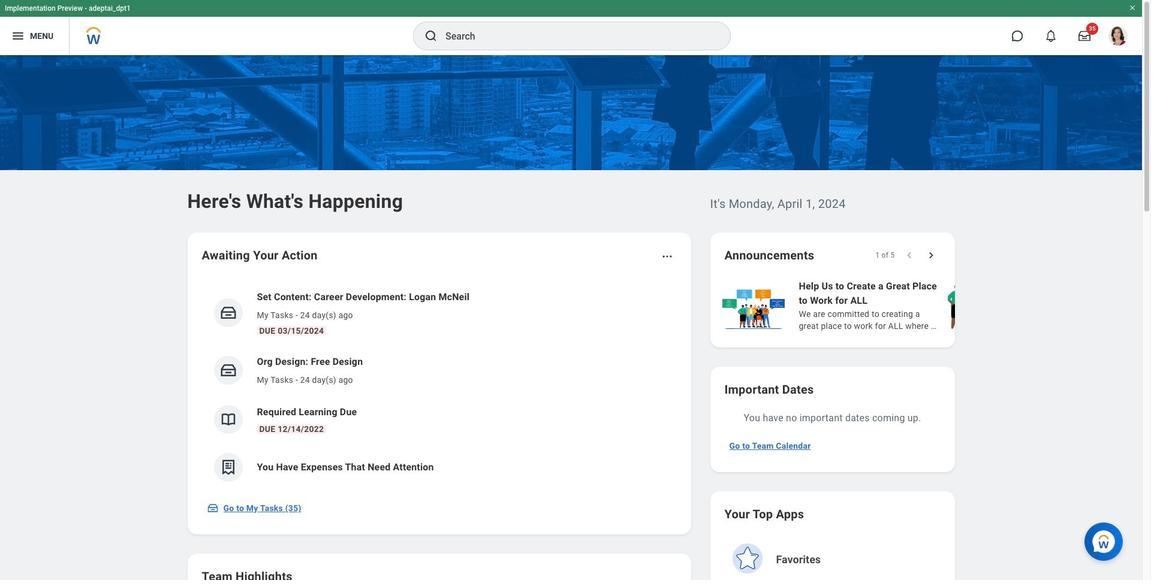 Task type: locate. For each thing, give the bounding box(es) containing it.
search image
[[424, 29, 438, 43]]

notifications large image
[[1045, 30, 1057, 42]]

close environment banner image
[[1129, 4, 1136, 11]]

status
[[876, 251, 895, 260]]

0 vertical spatial inbox image
[[219, 304, 237, 322]]

justify image
[[11, 29, 25, 43]]

book open image
[[219, 411, 237, 429]]

dashboard expenses image
[[219, 459, 237, 477]]

banner
[[0, 0, 1142, 55]]

inbox image
[[219, 304, 237, 322], [219, 362, 237, 380], [207, 502, 219, 514]]

chevron left small image
[[903, 249, 915, 261]]

main content
[[0, 55, 1151, 580]]

list
[[720, 278, 1151, 333], [202, 281, 677, 492]]

1 horizontal spatial list
[[720, 278, 1151, 333]]



Task type: vqa. For each thing, say whether or not it's contained in the screenshot.
close environment banner icon at the top right
yes



Task type: describe. For each thing, give the bounding box(es) containing it.
2 vertical spatial inbox image
[[207, 502, 219, 514]]

inbox large image
[[1079, 30, 1091, 42]]

Search Workday  search field
[[446, 23, 706, 49]]

chevron right small image
[[925, 249, 937, 261]]

1 vertical spatial inbox image
[[219, 362, 237, 380]]

related actions image
[[661, 251, 673, 263]]

0 horizontal spatial list
[[202, 281, 677, 492]]

profile logan mcneil image
[[1109, 26, 1128, 48]]



